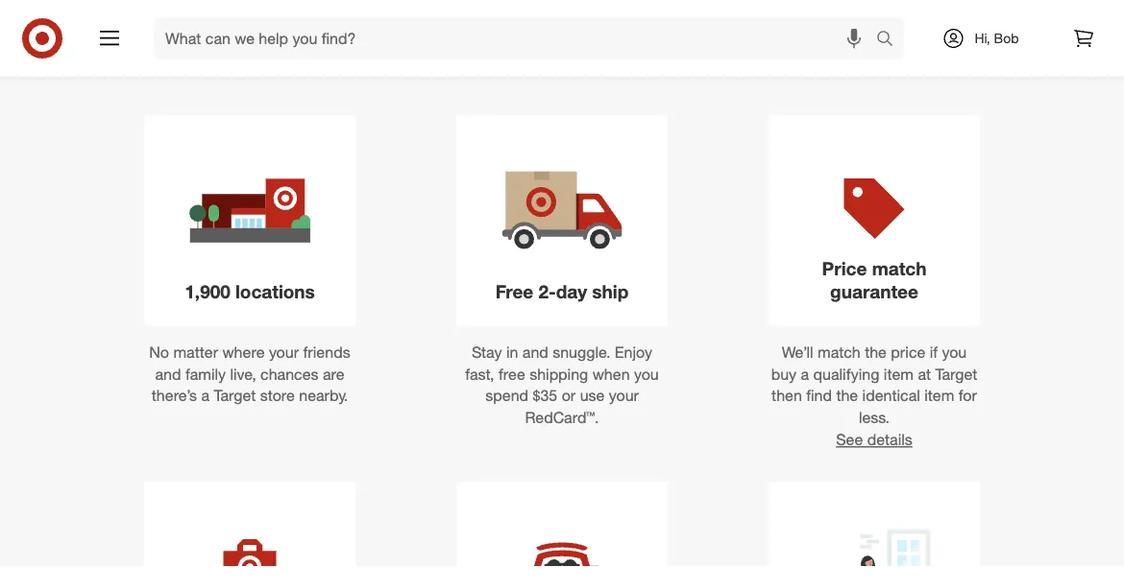 Task type: vqa. For each thing, say whether or not it's contained in the screenshot.
Stay
yes



Task type: locate. For each thing, give the bounding box(es) containing it.
1 horizontal spatial your
[[609, 387, 639, 406]]

search button
[[868, 17, 914, 63]]

for right identical
[[959, 387, 977, 406]]

in
[[506, 343, 518, 362]]

the down qualifying
[[836, 387, 858, 406]]

0 vertical spatial you
[[942, 343, 967, 362]]

your up chances
[[269, 343, 299, 362]]

day
[[556, 280, 587, 302]]

target down if
[[936, 365, 978, 384]]

guarantee
[[830, 280, 919, 302]]

1 horizontal spatial a
[[801, 365, 809, 384]]

a right buy
[[801, 365, 809, 384]]

match inside we'll match the price if you buy a qualifying item at target then find the identical item for less. see details
[[818, 343, 861, 362]]

there's
[[152, 387, 197, 406]]

spend
[[485, 387, 529, 406]]

1 horizontal spatial item
[[925, 387, 955, 406]]

0 horizontal spatial your
[[269, 343, 299, 362]]

ship
[[592, 280, 629, 302]]

0 horizontal spatial a
[[201, 387, 210, 406]]

a down "family"
[[201, 387, 210, 406]]

stay
[[472, 343, 502, 362]]

1 vertical spatial the
[[836, 387, 858, 406]]

target inside no matter where your friends and family live, chances are there's a target store nearby.
[[214, 387, 256, 406]]

target down live,
[[214, 387, 256, 406]]

1 horizontal spatial for
[[959, 387, 977, 406]]

0 horizontal spatial item
[[884, 365, 914, 384]]

chances
[[261, 365, 319, 384]]

and inside stay in and snuggle. enjoy fast, free shipping when you spend $35 or use your redcard™.
[[523, 343, 549, 362]]

0 horizontal spatial you
[[634, 365, 659, 384]]

1 vertical spatial item
[[925, 387, 955, 406]]

match up qualifying
[[818, 343, 861, 362]]

the left the price
[[865, 343, 887, 362]]

0 vertical spatial and
[[523, 343, 549, 362]]

your inside stay in and snuggle. enjoy fast, free shipping when you spend $35 or use your redcard™.
[[609, 387, 639, 406]]

1 vertical spatial and
[[155, 365, 181, 384]]

easy for everyone
[[444, 26, 681, 60]]

price
[[822, 258, 867, 280]]

0 horizontal spatial match
[[818, 343, 861, 362]]

for
[[515, 26, 552, 60], [959, 387, 977, 406]]

qualifying
[[814, 365, 880, 384]]

stay in and snuggle. enjoy fast, free shipping when you spend $35 or use your redcard™.
[[465, 343, 659, 428]]

match
[[872, 258, 927, 280], [818, 343, 861, 362]]

for inside we'll match the price if you buy a qualifying item at target then find the identical item for less. see details
[[959, 387, 977, 406]]

fast,
[[465, 365, 494, 384]]

0 vertical spatial a
[[801, 365, 809, 384]]

0 vertical spatial the
[[865, 343, 887, 362]]

item
[[884, 365, 914, 384], [925, 387, 955, 406]]

1 vertical spatial you
[[634, 365, 659, 384]]

0 horizontal spatial for
[[515, 26, 552, 60]]

0 vertical spatial for
[[515, 26, 552, 60]]

the
[[865, 343, 887, 362], [836, 387, 858, 406]]

0 horizontal spatial the
[[836, 387, 858, 406]]

for right easy
[[515, 26, 552, 60]]

nearby.
[[299, 387, 348, 406]]

1 vertical spatial a
[[201, 387, 210, 406]]

0 vertical spatial your
[[269, 343, 299, 362]]

a
[[801, 365, 809, 384], [201, 387, 210, 406]]

1 horizontal spatial match
[[872, 258, 927, 280]]

match inside 'price match guarantee'
[[872, 258, 927, 280]]

1 horizontal spatial you
[[942, 343, 967, 362]]

you
[[942, 343, 967, 362], [634, 365, 659, 384]]

bob
[[994, 30, 1019, 47]]

shipping
[[530, 365, 588, 384]]

0 vertical spatial match
[[872, 258, 927, 280]]

where
[[222, 343, 265, 362]]

see
[[836, 431, 863, 450]]

1 horizontal spatial and
[[523, 343, 549, 362]]

1,900 locations
[[185, 280, 315, 302]]

1 vertical spatial for
[[959, 387, 977, 406]]

free
[[499, 365, 525, 384]]

are
[[323, 365, 344, 384]]

price match guarantee
[[822, 258, 927, 302]]

0 horizontal spatial target
[[214, 387, 256, 406]]

item up identical
[[884, 365, 914, 384]]

your
[[269, 343, 299, 362], [609, 387, 639, 406]]

0 vertical spatial item
[[884, 365, 914, 384]]

easy
[[444, 26, 507, 60]]

identical
[[863, 387, 920, 406]]

you right if
[[942, 343, 967, 362]]

and right 'in'
[[523, 343, 549, 362]]

and
[[523, 343, 549, 362], [155, 365, 181, 384]]

1 vertical spatial your
[[609, 387, 639, 406]]

live,
[[230, 365, 256, 384]]

item down at
[[925, 387, 955, 406]]

match up guarantee
[[872, 258, 927, 280]]

0 vertical spatial target
[[936, 365, 978, 384]]

1 horizontal spatial target
[[936, 365, 978, 384]]

hi,
[[975, 30, 991, 47]]

less.
[[859, 409, 890, 428]]

your down when
[[609, 387, 639, 406]]

1 horizontal spatial the
[[865, 343, 887, 362]]

1 vertical spatial target
[[214, 387, 256, 406]]

matter
[[173, 343, 218, 362]]

your inside no matter where your friends and family live, chances are there's a target store nearby.
[[269, 343, 299, 362]]

you down enjoy
[[634, 365, 659, 384]]

0 horizontal spatial and
[[155, 365, 181, 384]]

1 vertical spatial match
[[818, 343, 861, 362]]

when
[[593, 365, 630, 384]]

and up there's
[[155, 365, 181, 384]]

match for the
[[818, 343, 861, 362]]

target
[[936, 365, 978, 384], [214, 387, 256, 406]]



Task type: describe. For each thing, give the bounding box(es) containing it.
search
[[868, 31, 914, 50]]

buy
[[771, 365, 797, 384]]

you inside we'll match the price if you buy a qualifying item at target then find the identical item for less. see details
[[942, 343, 967, 362]]

family
[[185, 365, 226, 384]]

What can we help you find? suggestions appear below search field
[[154, 17, 881, 60]]

hi, bob
[[975, 30, 1019, 47]]

free 2-day ship
[[496, 280, 629, 302]]

free
[[496, 280, 534, 302]]

locations
[[236, 280, 315, 302]]

$35
[[533, 387, 558, 406]]

store
[[260, 387, 295, 406]]

details
[[868, 431, 913, 450]]

price
[[891, 343, 926, 362]]

friends
[[303, 343, 350, 362]]

we'll match the price if you buy a qualifying item at target then find the identical item for less. see details
[[771, 343, 978, 450]]

2-
[[539, 280, 556, 302]]

no matter where your friends and family live, chances are there's a target store nearby.
[[149, 343, 350, 406]]

if
[[930, 343, 938, 362]]

everyone
[[559, 26, 681, 60]]

snuggle.
[[553, 343, 611, 362]]

no
[[149, 343, 169, 362]]

enjoy
[[615, 343, 652, 362]]

a inside we'll match the price if you buy a qualifying item at target then find the identical item for less. see details
[[801, 365, 809, 384]]

a inside no matter where your friends and family live, chances are there's a target store nearby.
[[201, 387, 210, 406]]

find
[[807, 387, 832, 406]]

redcard™.
[[525, 409, 599, 428]]

we'll
[[782, 343, 814, 362]]

at
[[918, 365, 931, 384]]

then
[[772, 387, 802, 406]]

match for guarantee
[[872, 258, 927, 280]]

or
[[562, 387, 576, 406]]

use
[[580, 387, 605, 406]]

and inside no matter where your friends and family live, chances are there's a target store nearby.
[[155, 365, 181, 384]]

you inside stay in and snuggle. enjoy fast, free shipping when you spend $35 or use your redcard™.
[[634, 365, 659, 384]]

target inside we'll match the price if you buy a qualifying item at target then find the identical item for less. see details
[[936, 365, 978, 384]]

1,900
[[185, 280, 230, 302]]

see details link
[[836, 431, 913, 450]]



